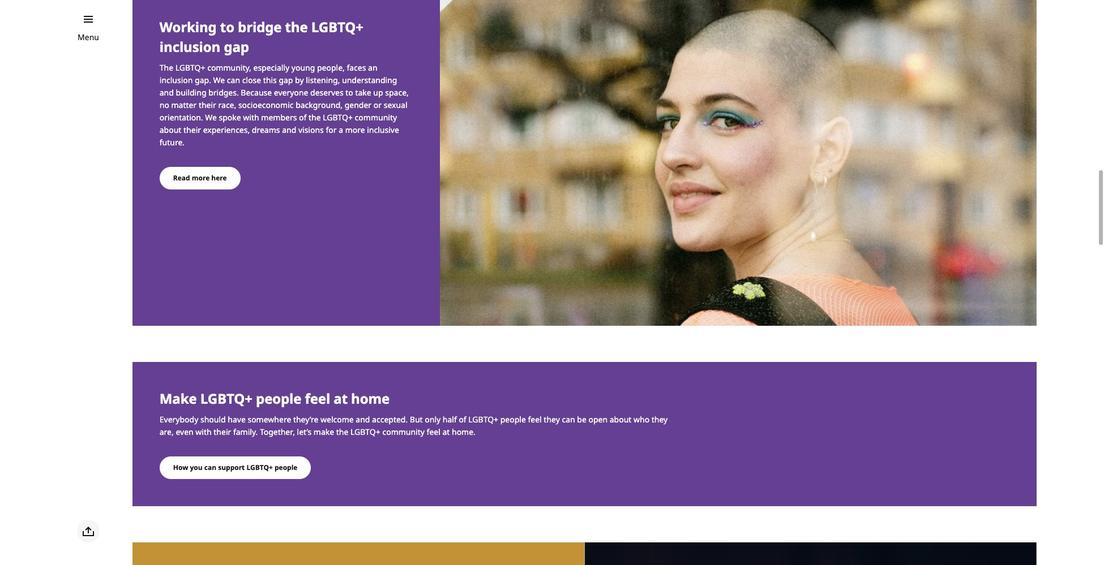 Task type: locate. For each thing, give the bounding box(es) containing it.
be
[[577, 414, 587, 425]]

1 horizontal spatial about
[[610, 414, 632, 425]]

0 vertical spatial gap
[[224, 37, 249, 56]]

with down should
[[196, 427, 212, 438]]

the
[[285, 18, 308, 36], [309, 112, 321, 123], [336, 427, 348, 438]]

make
[[314, 427, 334, 438]]

lgbtq+ up a
[[323, 112, 353, 123]]

to
[[220, 18, 234, 36], [346, 87, 353, 98]]

inclusion down working
[[160, 37, 220, 56]]

inclusion down the
[[160, 75, 193, 85]]

0 vertical spatial more
[[345, 124, 365, 135]]

0 vertical spatial inclusion
[[160, 37, 220, 56]]

lgbtq+ up the gap.
[[175, 62, 205, 73]]

0 horizontal spatial the
[[285, 18, 308, 36]]

about up future.
[[160, 124, 181, 135]]

1 they from the left
[[544, 414, 560, 425]]

with up dreams
[[243, 112, 259, 123]]

2 horizontal spatial the
[[336, 427, 348, 438]]

0 horizontal spatial feel
[[305, 390, 330, 408]]

community down but
[[382, 427, 425, 438]]

home
[[351, 390, 390, 408]]

the lgbtq+ community, especially young people, faces an inclusion gap. we can close this gap by listening, understanding and building bridges. because everyone deserves to take up space, no matter their race, socioeconomic background, gender or sexual orientation. we spoke with members of the lgbtq+ community about their experiences, dreams and visions for a more inclusive future.
[[160, 62, 409, 148]]

0 vertical spatial can
[[227, 75, 240, 85]]

can left be at the right bottom of the page
[[562, 414, 575, 425]]

the down welcome
[[336, 427, 348, 438]]

1 vertical spatial to
[[346, 87, 353, 98]]

they right who
[[652, 414, 668, 425]]

read more here button
[[160, 167, 240, 189]]

1 vertical spatial of
[[459, 414, 466, 425]]

more right a
[[345, 124, 365, 135]]

the right bridge
[[285, 18, 308, 36]]

lgbtq+ up home.
[[468, 414, 498, 425]]

1 vertical spatial and
[[282, 124, 296, 135]]

1 horizontal spatial gap
[[279, 75, 293, 85]]

we
[[213, 75, 225, 85], [205, 112, 217, 123]]

2 vertical spatial and
[[356, 414, 370, 425]]

about inside the lgbtq+ community, especially young people, faces an inclusion gap. we can close this gap by listening, understanding and building bridges. because everyone deserves to take up space, no matter their race, socioeconomic background, gender or sexual orientation. we spoke with members of the lgbtq+ community about their experiences, dreams and visions for a more inclusive future.
[[160, 124, 181, 135]]

1 vertical spatial inclusion
[[160, 75, 193, 85]]

1 vertical spatial feel
[[528, 414, 542, 425]]

lgbtq+ right support
[[247, 463, 273, 473]]

feel up they're
[[305, 390, 330, 408]]

community
[[355, 112, 397, 123], [382, 427, 425, 438]]

community inside everybody should have somewhere they're welcome and accepted. but only half of lgbtq+ people feel they can be open about who they are, even with their family. together, let's make the lgbtq+ community feel at home.
[[382, 427, 425, 438]]

1 vertical spatial gap
[[279, 75, 293, 85]]

we up bridges.
[[213, 75, 225, 85]]

they left be at the right bottom of the page
[[544, 414, 560, 425]]

0 vertical spatial of
[[299, 112, 307, 123]]

or
[[374, 99, 382, 110]]

1 vertical spatial people
[[500, 414, 526, 425]]

their left race,
[[199, 99, 216, 110]]

1 horizontal spatial at
[[442, 427, 450, 438]]

1 vertical spatial more
[[192, 173, 210, 183]]

lgbtq+ up have
[[200, 390, 253, 408]]

inclusion
[[160, 37, 220, 56], [160, 75, 193, 85]]

1 horizontal spatial the
[[309, 112, 321, 123]]

with
[[243, 112, 259, 123], [196, 427, 212, 438]]

2 vertical spatial can
[[204, 463, 216, 473]]

to left take
[[346, 87, 353, 98]]

welcome
[[321, 414, 354, 425]]

of inside the lgbtq+ community, especially young people, faces an inclusion gap. we can close this gap by listening, understanding and building bridges. because everyone deserves to take up space, no matter their race, socioeconomic background, gender or sexual orientation. we spoke with members of the lgbtq+ community about their experiences, dreams and visions for a more inclusive future.
[[299, 112, 307, 123]]

the up visions
[[309, 112, 321, 123]]

people inside everybody should have somewhere they're welcome and accepted. but only half of lgbtq+ people feel they can be open about who they are, even with their family. together, let's make the lgbtq+ community feel at home.
[[500, 414, 526, 425]]

0 horizontal spatial about
[[160, 124, 181, 135]]

bridge
[[238, 18, 282, 36]]

close
[[242, 75, 261, 85]]

2 horizontal spatial can
[[562, 414, 575, 425]]

feel
[[305, 390, 330, 408], [528, 414, 542, 425], [427, 427, 440, 438]]

can inside the lgbtq+ community, especially young people, faces an inclusion gap. we can close this gap by listening, understanding and building bridges. because everyone deserves to take up space, no matter their race, socioeconomic background, gender or sexual orientation. we spoke with members of the lgbtq+ community about their experiences, dreams and visions for a more inclusive future.
[[227, 75, 240, 85]]

1 horizontal spatial with
[[243, 112, 259, 123]]

of up visions
[[299, 112, 307, 123]]

background,
[[296, 99, 343, 110]]

deserves
[[310, 87, 344, 98]]

0 vertical spatial the
[[285, 18, 308, 36]]

1 horizontal spatial of
[[459, 414, 466, 425]]

can right the 'you'
[[204, 463, 216, 473]]

more
[[345, 124, 365, 135], [192, 173, 210, 183]]

0 horizontal spatial they
[[544, 414, 560, 425]]

gap up everyone
[[279, 75, 293, 85]]

about inside everybody should have somewhere they're welcome and accepted. but only half of lgbtq+ people feel they can be open about who they are, even with their family. together, let's make the lgbtq+ community feel at home.
[[610, 414, 632, 425]]

lgbtq+ up people,
[[311, 18, 364, 36]]

0 vertical spatial to
[[220, 18, 234, 36]]

1 vertical spatial can
[[562, 414, 575, 425]]

about
[[160, 124, 181, 135], [610, 414, 632, 425]]

1 vertical spatial the
[[309, 112, 321, 123]]

0 horizontal spatial with
[[196, 427, 212, 438]]

at
[[334, 390, 348, 408], [442, 427, 450, 438]]

2 vertical spatial their
[[214, 427, 231, 438]]

can inside button
[[204, 463, 216, 473]]

1 horizontal spatial feel
[[427, 427, 440, 438]]

their down should
[[214, 427, 231, 438]]

how
[[173, 463, 188, 473]]

everybody
[[160, 414, 198, 425]]

race,
[[218, 99, 236, 110]]

with inside everybody should have somewhere they're welcome and accepted. but only half of lgbtq+ people feel they can be open about who they are, even with their family. together, let's make the lgbtq+ community feel at home.
[[196, 427, 212, 438]]

the
[[160, 62, 173, 73]]

of
[[299, 112, 307, 123], [459, 414, 466, 425]]

1 horizontal spatial to
[[346, 87, 353, 98]]

here
[[211, 173, 227, 183]]

have
[[228, 414, 246, 425]]

space,
[[385, 87, 409, 98]]

together,
[[260, 427, 295, 438]]

we left the spoke
[[205, 112, 217, 123]]

and up the no
[[160, 87, 174, 98]]

experiences,
[[203, 124, 250, 135]]

half
[[443, 414, 457, 425]]

accepted.
[[372, 414, 408, 425]]

even
[[176, 427, 193, 438]]

spoke
[[219, 112, 241, 123]]

at down half
[[442, 427, 450, 438]]

1 horizontal spatial more
[[345, 124, 365, 135]]

0 vertical spatial community
[[355, 112, 397, 123]]

people,
[[317, 62, 345, 73]]

dreams
[[252, 124, 280, 135]]

0 horizontal spatial and
[[160, 87, 174, 98]]

only
[[425, 414, 441, 425]]

more left here
[[192, 173, 210, 183]]

and
[[160, 87, 174, 98], [282, 124, 296, 135], [356, 414, 370, 425]]

how you can support lgbtq+ people
[[173, 463, 298, 473]]

0 vertical spatial with
[[243, 112, 259, 123]]

0 horizontal spatial gap
[[224, 37, 249, 56]]

building
[[176, 87, 206, 98]]

0 horizontal spatial at
[[334, 390, 348, 408]]

this
[[263, 75, 277, 85]]

2 vertical spatial people
[[275, 463, 298, 473]]

make
[[160, 390, 197, 408]]

1 vertical spatial community
[[382, 427, 425, 438]]

to left bridge
[[220, 18, 234, 36]]

community down or
[[355, 112, 397, 123]]

1 inclusion from the top
[[160, 37, 220, 56]]

and down home
[[356, 414, 370, 425]]

sexual
[[384, 99, 407, 110]]

at inside everybody should have somewhere they're welcome and accepted. but only half of lgbtq+ people feel they can be open about who they are, even with their family. together, let's make the lgbtq+ community feel at home.
[[442, 427, 450, 438]]

0 horizontal spatial more
[[192, 173, 210, 183]]

1 vertical spatial at
[[442, 427, 450, 438]]

can down community,
[[227, 75, 240, 85]]

0 vertical spatial about
[[160, 124, 181, 135]]

feel down only
[[427, 427, 440, 438]]

2 horizontal spatial and
[[356, 414, 370, 425]]

about left who
[[610, 414, 632, 425]]

orientation.
[[160, 112, 203, 123]]

1 vertical spatial about
[[610, 414, 632, 425]]

gap
[[224, 37, 249, 56], [279, 75, 293, 85]]

are,
[[160, 427, 174, 438]]

2 inclusion from the top
[[160, 75, 193, 85]]

they
[[544, 414, 560, 425], [652, 414, 668, 425]]

0 vertical spatial their
[[199, 99, 216, 110]]

1 horizontal spatial can
[[227, 75, 240, 85]]

0 horizontal spatial to
[[220, 18, 234, 36]]

1 horizontal spatial they
[[652, 414, 668, 425]]

gap up community,
[[224, 37, 249, 56]]

2 they from the left
[[652, 414, 668, 425]]

0 vertical spatial feel
[[305, 390, 330, 408]]

and down members
[[282, 124, 296, 135]]

more inside button
[[192, 173, 210, 183]]

at up welcome
[[334, 390, 348, 408]]

0 horizontal spatial of
[[299, 112, 307, 123]]

future.
[[160, 137, 185, 148]]

can
[[227, 75, 240, 85], [562, 414, 575, 425], [204, 463, 216, 473]]

somewhere
[[248, 414, 291, 425]]

their
[[199, 99, 216, 110], [183, 124, 201, 135], [214, 427, 231, 438]]

they're
[[293, 414, 318, 425]]

let's
[[297, 427, 312, 438]]

0 vertical spatial people
[[256, 390, 301, 408]]

their inside everybody should have somewhere they're welcome and accepted. but only half of lgbtq+ people feel they can be open about who they are, even with their family. together, let's make the lgbtq+ community feel at home.
[[214, 427, 231, 438]]

a middle eastern woman wearing a black top with an embroidered collar, and a beige hijab, against a black background. image
[[585, 543, 1037, 566]]

open
[[589, 414, 608, 425]]

1 vertical spatial with
[[196, 427, 212, 438]]

up
[[373, 87, 383, 98]]

their down orientation.
[[183, 124, 201, 135]]

but
[[410, 414, 423, 425]]

of inside everybody should have somewhere they're welcome and accepted. but only half of lgbtq+ people feel they can be open about who they are, even with their family. together, let's make the lgbtq+ community feel at home.
[[459, 414, 466, 425]]

people
[[256, 390, 301, 408], [500, 414, 526, 425], [275, 463, 298, 473]]

0 vertical spatial at
[[334, 390, 348, 408]]

visions
[[298, 124, 324, 135]]

0 horizontal spatial can
[[204, 463, 216, 473]]

feel left be at the right bottom of the page
[[528, 414, 542, 425]]

2 vertical spatial the
[[336, 427, 348, 438]]

of up home.
[[459, 414, 466, 425]]

lgbtq+
[[311, 18, 364, 36], [175, 62, 205, 73], [323, 112, 353, 123], [200, 390, 253, 408], [468, 414, 498, 425], [351, 427, 380, 438], [247, 463, 273, 473]]

who
[[634, 414, 650, 425]]



Task type: vqa. For each thing, say whether or not it's contained in the screenshot.
Cookie
no



Task type: describe. For each thing, give the bounding box(es) containing it.
gender
[[345, 99, 372, 110]]

especially
[[253, 62, 289, 73]]

1 vertical spatial we
[[205, 112, 217, 123]]

make lgbtq+ people feel at home
[[160, 390, 390, 408]]

community,
[[207, 62, 251, 73]]

socioeconomic
[[238, 99, 294, 110]]

lgbtq+ down accepted.
[[351, 427, 380, 438]]

to inside working to bridge the lgbtq+ inclusion gap
[[220, 18, 234, 36]]

working
[[160, 18, 217, 36]]

how you can support lgbtq+ people button
[[160, 457, 311, 479]]

the inside everybody should have somewhere they're welcome and accepted. but only half of lgbtq+ people feel they can be open about who they are, even with their family. together, let's make the lgbtq+ community feel at home.
[[336, 427, 348, 438]]

2 horizontal spatial feel
[[528, 414, 542, 425]]

support
[[218, 463, 245, 473]]

lgbtq+ inside working to bridge the lgbtq+ inclusion gap
[[311, 18, 364, 36]]

you
[[190, 463, 203, 473]]

2 vertical spatial feel
[[427, 427, 440, 438]]

community inside the lgbtq+ community, especially young people, faces an inclusion gap. we can close this gap by listening, understanding and building bridges. because everyone deserves to take up space, no matter their race, socioeconomic background, gender or sexual orientation. we spoke with members of the lgbtq+ community about their experiences, dreams and visions for a more inclusive future.
[[355, 112, 397, 123]]

1 vertical spatial their
[[183, 124, 201, 135]]

for
[[326, 124, 337, 135]]

matter
[[171, 99, 197, 110]]

0 vertical spatial we
[[213, 75, 225, 85]]

with inside the lgbtq+ community, especially young people, faces an inclusion gap. we can close this gap by listening, understanding and building bridges. because everyone deserves to take up space, no matter their race, socioeconomic background, gender or sexual orientation. we spoke with members of the lgbtq+ community about their experiences, dreams and visions for a more inclusive future.
[[243, 112, 259, 123]]

working to bridge the lgbtq+ inclusion gap
[[160, 18, 364, 56]]

by
[[295, 75, 304, 85]]

gap.
[[195, 75, 211, 85]]

faces
[[347, 62, 366, 73]]

can inside everybody should have somewhere they're welcome and accepted. but only half of lgbtq+ people feel they can be open about who they are, even with their family. together, let's make the lgbtq+ community feel at home.
[[562, 414, 575, 425]]

take
[[355, 87, 371, 98]]

read more here
[[173, 173, 227, 183]]

and inside everybody should have somewhere they're welcome and accepted. but only half of lgbtq+ people feel they can be open about who they are, even with their family. together, let's make the lgbtq+ community feel at home.
[[356, 414, 370, 425]]

menu button
[[78, 31, 99, 44]]

because
[[241, 87, 272, 98]]

1 horizontal spatial and
[[282, 124, 296, 135]]

should
[[200, 414, 226, 425]]

inclusive
[[367, 124, 399, 135]]

a
[[339, 124, 343, 135]]

bridges.
[[208, 87, 239, 98]]

everyone
[[274, 87, 308, 98]]

menu
[[78, 32, 99, 42]]

young
[[291, 62, 315, 73]]

everybody should have somewhere they're welcome and accepted. but only half of lgbtq+ people feel they can be open about who they are, even with their family. together, let's make the lgbtq+ community feel at home.
[[160, 414, 668, 438]]

members
[[261, 112, 297, 123]]

no
[[160, 99, 169, 110]]

more inside the lgbtq+ community, especially young people, faces an inclusion gap. we can close this gap by listening, understanding and building bridges. because everyone deserves to take up space, no matter their race, socioeconomic background, gender or sexual orientation. we spoke with members of the lgbtq+ community about their experiences, dreams and visions for a more inclusive future.
[[345, 124, 365, 135]]

the inside working to bridge the lgbtq+ inclusion gap
[[285, 18, 308, 36]]

inclusion inside working to bridge the lgbtq+ inclusion gap
[[160, 37, 220, 56]]

read
[[173, 173, 190, 183]]

family.
[[233, 427, 258, 438]]

0 vertical spatial and
[[160, 87, 174, 98]]

gap inside the lgbtq+ community, especially young people, faces an inclusion gap. we can close this gap by listening, understanding and building bridges. because everyone deserves to take up space, no matter their race, socioeconomic background, gender or sexual orientation. we spoke with members of the lgbtq+ community about their experiences, dreams and visions for a more inclusive future.
[[279, 75, 293, 85]]

to inside the lgbtq+ community, especially young people, faces an inclusion gap. we can close this gap by listening, understanding and building bridges. because everyone deserves to take up space, no matter their race, socioeconomic background, gender or sexual orientation. we spoke with members of the lgbtq+ community about their experiences, dreams and visions for a more inclusive future.
[[346, 87, 353, 98]]

understanding
[[342, 75, 397, 85]]

an
[[368, 62, 377, 73]]

inclusion inside the lgbtq+ community, especially young people, faces an inclusion gap. we can close this gap by listening, understanding and building bridges. because everyone deserves to take up space, no matter their race, socioeconomic background, gender or sexual orientation. we spoke with members of the lgbtq+ community about their experiences, dreams and visions for a more inclusive future.
[[160, 75, 193, 85]]

gap inside working to bridge the lgbtq+ inclusion gap
[[224, 37, 249, 56]]

the inside the lgbtq+ community, especially young people, faces an inclusion gap. we can close this gap by listening, understanding and building bridges. because everyone deserves to take up space, no matter their race, socioeconomic background, gender or sexual orientation. we spoke with members of the lgbtq+ community about their experiences, dreams and visions for a more inclusive future.
[[309, 112, 321, 123]]

lgbtq+ inside button
[[247, 463, 273, 473]]

home.
[[452, 427, 476, 438]]

listening,
[[306, 75, 340, 85]]

people inside button
[[275, 463, 298, 473]]



